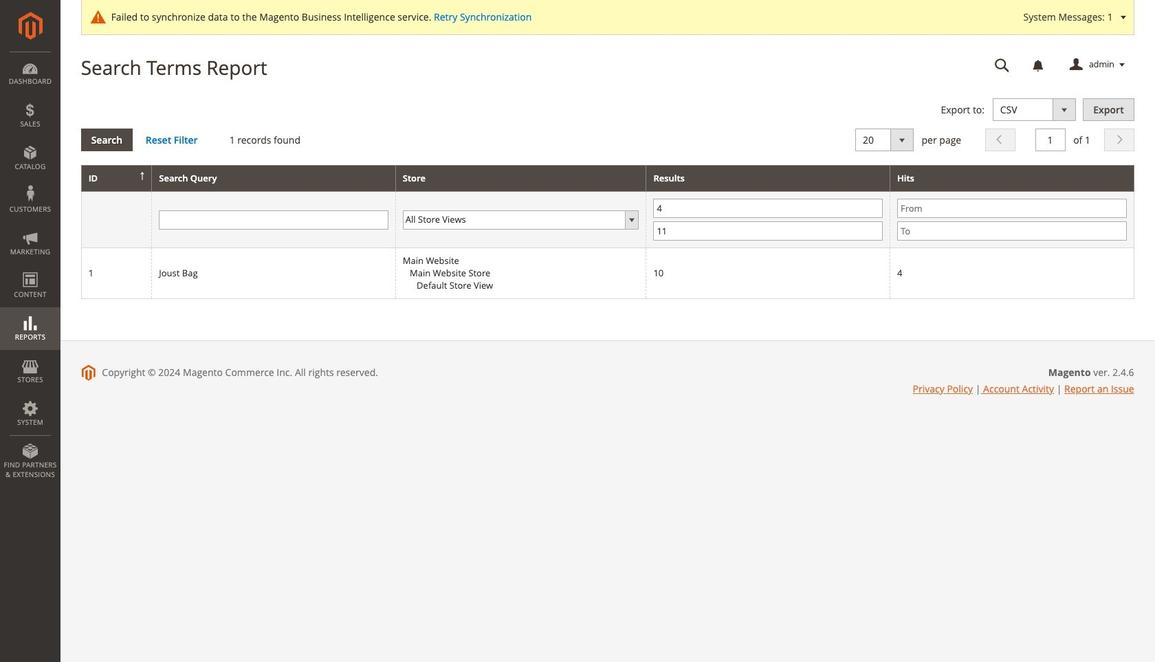 Task type: locate. For each thing, give the bounding box(es) containing it.
from text field up to text box
[[898, 199, 1127, 218]]

None text field
[[985, 53, 1020, 77], [1036, 128, 1066, 151], [159, 210, 389, 230], [985, 53, 1020, 77], [1036, 128, 1066, 151], [159, 210, 389, 230]]

0 horizontal spatial from text field
[[654, 199, 883, 218]]

1 from text field from the left
[[654, 199, 883, 218]]

from text field for to text field
[[654, 199, 883, 218]]

From text field
[[654, 199, 883, 218], [898, 199, 1127, 218]]

To text field
[[898, 222, 1127, 241]]

2 from text field from the left
[[898, 199, 1127, 218]]

To text field
[[654, 222, 883, 241]]

1 horizontal spatial from text field
[[898, 199, 1127, 218]]

menu bar
[[0, 52, 61, 486]]

from text field up to text field
[[654, 199, 883, 218]]



Task type: describe. For each thing, give the bounding box(es) containing it.
from text field for to text box
[[898, 199, 1127, 218]]

magento admin panel image
[[18, 12, 42, 40]]



